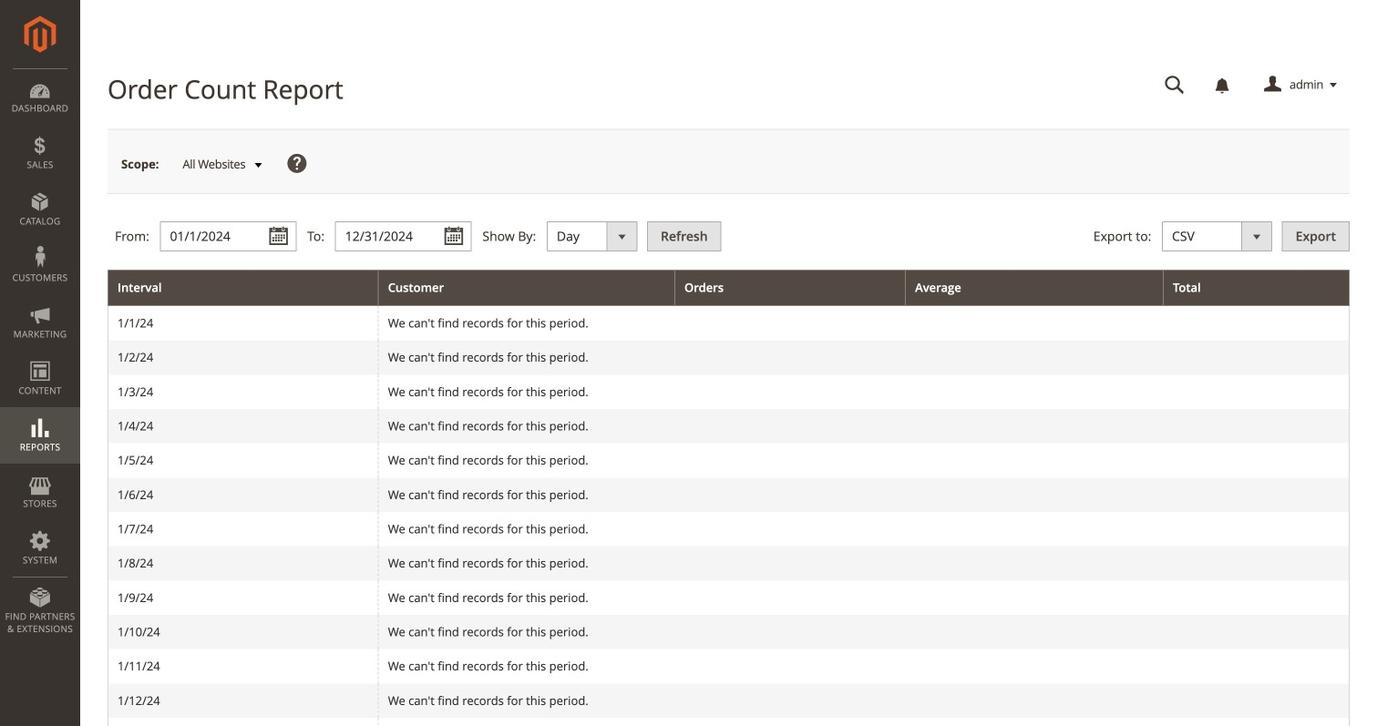 Task type: describe. For each thing, give the bounding box(es) containing it.
magento admin panel image
[[24, 15, 56, 53]]



Task type: locate. For each thing, give the bounding box(es) containing it.
menu bar
[[0, 68, 80, 644]]

None text field
[[1152, 69, 1198, 101], [335, 222, 472, 252], [1152, 69, 1198, 101], [335, 222, 472, 252]]

None text field
[[160, 222, 297, 252]]



